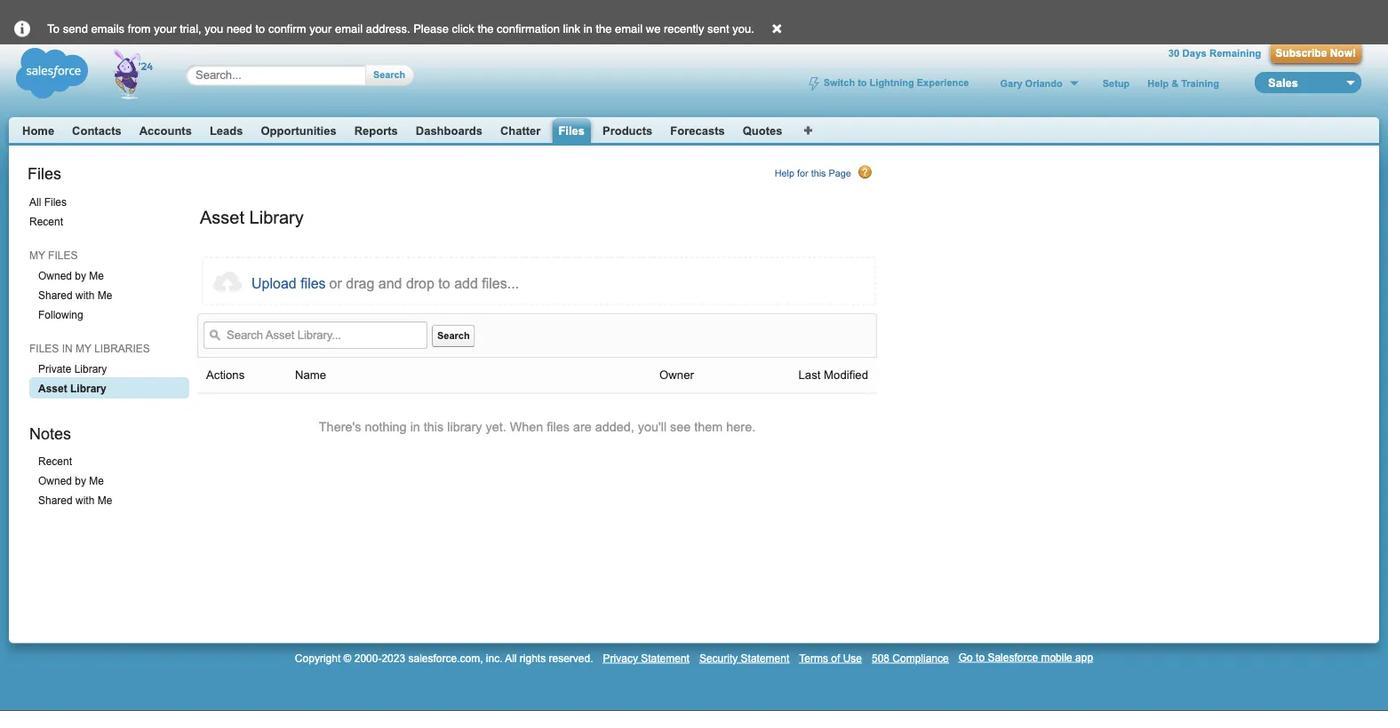 Task type: describe. For each thing, give the bounding box(es) containing it.
files in my libraries private library asset library
[[29, 343, 150, 395]]

terms
[[799, 653, 828, 665]]

asset library link
[[29, 378, 189, 399]]

home link
[[22, 124, 54, 137]]

recent inside all files recent
[[29, 216, 63, 228]]

added,
[[595, 420, 634, 435]]

following link
[[29, 304, 189, 325]]

1 horizontal spatial in
[[584, 22, 593, 36]]

1 vertical spatial files
[[28, 164, 61, 183]]

from
[[128, 22, 151, 36]]

you
[[205, 22, 223, 36]]

gary orlando
[[1000, 78, 1063, 89]]

forecasts link
[[670, 124, 725, 137]]

reports link
[[354, 124, 398, 137]]

with inside my files owned by me shared with me following
[[76, 290, 95, 302]]

accounts link
[[139, 124, 192, 137]]

compliance
[[893, 653, 949, 665]]

salesforce.com image
[[12, 44, 167, 102]]

confirmation
[[497, 22, 560, 36]]

owned inside my files owned by me shared with me following
[[38, 270, 72, 282]]

privacy statement link
[[603, 653, 690, 665]]

name
[[295, 369, 326, 382]]

reports
[[354, 124, 398, 137]]

go to salesforce mobile app
[[959, 652, 1093, 664]]

leads
[[210, 124, 243, 137]]

info image
[[0, 7, 44, 38]]

need
[[227, 22, 252, 36]]

2023
[[382, 653, 405, 665]]

files
[[547, 420, 570, 435]]

private
[[38, 363, 71, 375]]

my files link
[[20, 244, 189, 266]]

see
[[670, 420, 691, 435]]

Search... text field
[[196, 68, 348, 82]]

privacy
[[603, 653, 638, 665]]

security statement
[[699, 653, 790, 665]]

0 vertical spatial recent link
[[20, 211, 189, 232]]

to right go
[[976, 652, 985, 664]]

close image
[[757, 9, 797, 36]]

1 the from the left
[[478, 22, 494, 36]]

help for this page
[[775, 168, 851, 179]]

chatter
[[500, 124, 541, 137]]

we
[[646, 22, 661, 36]]

trial,
[[180, 22, 202, 36]]

dashboards link
[[416, 124, 483, 137]]

use
[[843, 653, 862, 665]]

2 shared with me link from the top
[[29, 490, 189, 511]]

search
[[437, 331, 470, 342]]

of
[[831, 653, 840, 665]]

yet.
[[486, 420, 506, 435]]

&
[[1172, 78, 1179, 89]]

search link
[[432, 325, 475, 347]]

all files link
[[20, 191, 189, 212]]

files inside all files recent
[[44, 196, 67, 208]]

copyright
[[295, 653, 341, 665]]

actions
[[206, 369, 245, 382]]

0 vertical spatial files
[[558, 124, 585, 137]]

chatter link
[[500, 124, 541, 137]]

sales
[[1268, 76, 1298, 89]]

my files owned by me shared with me following
[[29, 250, 112, 321]]

library
[[447, 420, 482, 435]]

files link
[[558, 124, 585, 138]]

mobile
[[1041, 652, 1073, 664]]

page
[[829, 168, 851, 179]]

2 your from the left
[[309, 22, 332, 36]]

all files recent
[[29, 196, 67, 228]]

shared inside my files owned by me shared with me following
[[38, 290, 73, 302]]

orlando
[[1025, 78, 1063, 89]]

for
[[797, 168, 808, 179]]

following
[[38, 309, 83, 321]]

link
[[563, 22, 580, 36]]

address.
[[366, 22, 410, 36]]

setup link
[[1103, 78, 1130, 89]]

terms of use link
[[799, 653, 862, 665]]

files inside my files owned by me shared with me following
[[48, 250, 78, 262]]

libraries
[[94, 343, 150, 355]]

all tabs image
[[804, 124, 814, 135]]

you'll
[[638, 420, 667, 435]]

confirm
[[268, 22, 306, 36]]

security statement link
[[699, 653, 790, 665]]

privacy statement
[[603, 653, 690, 665]]

2 the from the left
[[596, 22, 612, 36]]

there's nothing in this library yet. when files are added, you'll see them here.
[[319, 420, 756, 435]]

accounts
[[139, 124, 192, 137]]

2 owned by me link from the top
[[29, 470, 189, 491]]

modified
[[824, 369, 868, 382]]

forecasts
[[670, 124, 725, 137]]

1 horizontal spatial all
[[505, 653, 517, 665]]

drop
[[406, 275, 435, 291]]

2 email from the left
[[615, 22, 643, 36]]

with inside recent owned by me shared with me
[[76, 495, 95, 507]]

help for this page link
[[775, 165, 873, 180]]

are
[[573, 420, 592, 435]]

nothing
[[365, 420, 407, 435]]

owner
[[659, 369, 694, 382]]

gary
[[1000, 78, 1023, 89]]

security
[[699, 653, 738, 665]]

help & training
[[1148, 78, 1219, 89]]

terms of use
[[799, 653, 862, 665]]

1 your from the left
[[154, 22, 176, 36]]

by inside recent owned by me shared with me
[[75, 475, 86, 487]]

last
[[799, 369, 821, 382]]



Task type: locate. For each thing, give the bounding box(es) containing it.
1 vertical spatial recent link
[[29, 451, 189, 472]]

1 vertical spatial all
[[505, 653, 517, 665]]

0 horizontal spatial in
[[410, 420, 420, 435]]

30 days remaining
[[1169, 48, 1261, 59]]

0 vertical spatial shared with me link
[[29, 284, 189, 306]]

1 vertical spatial files
[[29, 343, 59, 355]]

1 email from the left
[[335, 22, 363, 36]]

your right confirm on the top of the page
[[309, 22, 332, 36]]

owned down notes on the bottom
[[38, 475, 72, 487]]

your left trial,
[[154, 22, 176, 36]]

to right switch
[[858, 78, 867, 89]]

all
[[29, 196, 41, 208], [505, 653, 517, 665]]

2 with from the top
[[76, 495, 95, 507]]

shared down notes on the bottom
[[38, 495, 73, 507]]

by
[[75, 270, 86, 282], [75, 475, 86, 487]]

rights
[[520, 653, 546, 665]]

reserved.
[[549, 653, 593, 665]]

sent
[[708, 22, 729, 36]]

help & training link
[[1148, 78, 1219, 89]]

recent link up my files link
[[20, 211, 189, 232]]

1 horizontal spatial your
[[309, 22, 332, 36]]

1 with from the top
[[76, 290, 95, 302]]

0 horizontal spatial the
[[478, 22, 494, 36]]

in
[[62, 343, 73, 355]]

1 vertical spatial shared with me link
[[29, 490, 189, 511]]

0 horizontal spatial your
[[154, 22, 176, 36]]

owned up the following
[[38, 270, 72, 282]]

notes
[[29, 425, 71, 443]]

to
[[47, 22, 60, 36]]

0 vertical spatial library
[[249, 208, 304, 227]]

asset library
[[200, 208, 304, 227]]

in right nothing
[[410, 420, 420, 435]]

1 horizontal spatial the
[[596, 22, 612, 36]]

shared
[[38, 290, 73, 302], [38, 495, 73, 507]]

switch
[[824, 78, 855, 89]]

1 horizontal spatial my
[[76, 343, 91, 355]]

help for help & training
[[1148, 78, 1169, 89]]

1 vertical spatial my
[[76, 343, 91, 355]]

my right 'in'
[[76, 343, 91, 355]]

0 vertical spatial help
[[1148, 78, 1169, 89]]

2 vertical spatial files
[[44, 196, 67, 208]]

contacts link
[[72, 124, 122, 137]]

your
[[154, 22, 176, 36], [309, 22, 332, 36]]

in
[[584, 22, 593, 36], [410, 420, 420, 435]]

all down 'home' link
[[29, 196, 41, 208]]

leads link
[[210, 124, 243, 137]]

and
[[378, 275, 402, 291]]

asset down private
[[38, 383, 67, 395]]

with
[[76, 290, 95, 302], [76, 495, 95, 507]]

0 vertical spatial all
[[29, 196, 41, 208]]

1 by from the top
[[75, 270, 86, 282]]

Search Asset Library... text field
[[204, 322, 428, 349]]

None button
[[1270, 44, 1362, 63], [366, 64, 405, 86], [252, 269, 326, 298], [1270, 44, 1362, 63], [366, 64, 405, 86], [252, 269, 326, 298]]

statement
[[641, 653, 690, 665], [741, 653, 790, 665]]

shared up the following
[[38, 290, 73, 302]]

when
[[510, 420, 543, 435]]

shared inside recent owned by me shared with me
[[38, 495, 73, 507]]

files
[[558, 124, 585, 137], [28, 164, 61, 183], [44, 196, 67, 208]]

quotes
[[743, 124, 783, 137]]

opportunities link
[[261, 124, 337, 137]]

recent down all files link
[[29, 216, 63, 228]]

statement for privacy statement
[[641, 653, 690, 665]]

to
[[255, 22, 265, 36], [858, 78, 867, 89], [438, 275, 450, 291], [976, 652, 985, 664]]

help for help for this page
[[775, 168, 795, 179]]

my
[[29, 250, 45, 262], [76, 343, 91, 355]]

quotes link
[[743, 124, 783, 137]]

files up private
[[29, 343, 59, 355]]

app
[[1076, 652, 1093, 664]]

0 vertical spatial files
[[48, 250, 78, 262]]

email
[[335, 22, 363, 36], [615, 22, 643, 36]]

files up all files recent
[[28, 164, 61, 183]]

©
[[344, 653, 351, 665]]

0 vertical spatial this
[[811, 168, 826, 179]]

0 horizontal spatial help
[[775, 168, 795, 179]]

0 vertical spatial asset
[[200, 208, 244, 227]]

go
[[959, 652, 973, 664]]

the right link at the top left of page
[[596, 22, 612, 36]]

products
[[603, 124, 653, 137]]

asset down leads link
[[200, 208, 244, 227]]

contacts
[[72, 124, 122, 137]]

by inside my files owned by me shared with me following
[[75, 270, 86, 282]]

0 vertical spatial owned
[[38, 270, 72, 282]]

to send emails from your trial, you need to confirm your email address. please click the confirmation link in the email we recently sent you.
[[47, 22, 754, 36]]

owned by me link down notes on the bottom
[[29, 470, 189, 491]]

2 by from the top
[[75, 475, 86, 487]]

send
[[63, 22, 88, 36]]

files...
[[482, 275, 519, 291]]

owned inside recent owned by me shared with me
[[38, 475, 72, 487]]

statement for security statement
[[741, 653, 790, 665]]

0 vertical spatial my
[[29, 250, 45, 262]]

1 horizontal spatial asset
[[200, 208, 244, 227]]

0 vertical spatial recent
[[29, 216, 63, 228]]

0 horizontal spatial this
[[424, 420, 444, 435]]

0 vertical spatial in
[[584, 22, 593, 36]]

1 vertical spatial this
[[424, 420, 444, 435]]

there's
[[319, 420, 361, 435]]

my down all files recent
[[29, 250, 45, 262]]

1 vertical spatial help
[[775, 168, 795, 179]]

all inside all files recent
[[29, 196, 41, 208]]

training
[[1181, 78, 1219, 89]]

1 horizontal spatial statement
[[741, 653, 790, 665]]

recent inside recent owned by me shared with me
[[38, 456, 72, 468]]

statement right security
[[741, 653, 790, 665]]

1 shared from the top
[[38, 290, 73, 302]]

help for this page (new window) image
[[859, 165, 873, 180]]

switch to lightning experience
[[824, 78, 969, 89]]

emails
[[91, 22, 124, 36]]

1 horizontal spatial this
[[811, 168, 826, 179]]

1 vertical spatial by
[[75, 475, 86, 487]]

recent down notes on the bottom
[[38, 456, 72, 468]]

0 horizontal spatial my
[[29, 250, 45, 262]]

None search field
[[167, 44, 426, 106]]

1 vertical spatial shared
[[38, 495, 73, 507]]

508 compliance link
[[872, 653, 949, 665]]

the
[[478, 22, 494, 36], [596, 22, 612, 36]]

2 shared from the top
[[38, 495, 73, 507]]

to inside switch to lightning experience link
[[858, 78, 867, 89]]

1 statement from the left
[[641, 653, 690, 665]]

30 days remaining link
[[1169, 48, 1261, 59]]

1 horizontal spatial help
[[1148, 78, 1169, 89]]

help
[[1148, 78, 1169, 89], [775, 168, 795, 179]]

1 shared with me link from the top
[[29, 284, 189, 306]]

statement right privacy
[[641, 653, 690, 665]]

owned by me link
[[29, 265, 189, 286], [29, 470, 189, 491]]

1 vertical spatial owned by me link
[[29, 470, 189, 491]]

files right the chatter
[[558, 124, 585, 137]]

files down all files recent
[[48, 250, 78, 262]]

my inside the files in my libraries private library asset library
[[76, 343, 91, 355]]

1 horizontal spatial email
[[615, 22, 643, 36]]

2 owned from the top
[[38, 475, 72, 487]]

experience
[[917, 78, 969, 89]]

1 vertical spatial recent
[[38, 456, 72, 468]]

click
[[452, 22, 474, 36]]

copyright © 2000-2023 salesforce.com, inc. all rights reserved.
[[295, 653, 593, 665]]

salesforce.com,
[[408, 653, 483, 665]]

0 horizontal spatial all
[[29, 196, 41, 208]]

or drag and drop to add files...
[[329, 275, 519, 291]]

files in my libraries link
[[20, 338, 189, 359]]

1 vertical spatial owned
[[38, 475, 72, 487]]

email left we
[[615, 22, 643, 36]]

recent
[[29, 216, 63, 228], [38, 456, 72, 468]]

0 vertical spatial owned by me link
[[29, 265, 189, 286]]

opportunities
[[261, 124, 337, 137]]

1 vertical spatial asset
[[38, 383, 67, 395]]

email left address.
[[335, 22, 363, 36]]

0 horizontal spatial statement
[[641, 653, 690, 665]]

0 horizontal spatial asset
[[38, 383, 67, 395]]

in right link at the top left of page
[[584, 22, 593, 36]]

0 vertical spatial shared
[[38, 290, 73, 302]]

1 owned from the top
[[38, 270, 72, 282]]

owned by me link up following link
[[29, 265, 189, 286]]

products link
[[603, 124, 653, 137]]

this right for
[[811, 168, 826, 179]]

library
[[249, 208, 304, 227], [74, 363, 107, 375], [70, 383, 106, 395]]

my inside my files owned by me shared with me following
[[29, 250, 45, 262]]

recent link down notes on the bottom
[[29, 451, 189, 472]]

home
[[22, 124, 54, 137]]

1 owned by me link from the top
[[29, 265, 189, 286]]

0 vertical spatial with
[[76, 290, 95, 302]]

recently
[[664, 22, 704, 36]]

help left for
[[775, 168, 795, 179]]

help left &
[[1148, 78, 1169, 89]]

2 vertical spatial library
[[70, 383, 106, 395]]

please
[[413, 22, 449, 36]]

2 statement from the left
[[741, 653, 790, 665]]

1 vertical spatial with
[[76, 495, 95, 507]]

30
[[1169, 48, 1180, 59]]

1 vertical spatial in
[[410, 420, 420, 435]]

remaining
[[1210, 48, 1261, 59]]

salesforce
[[988, 652, 1038, 664]]

this left library
[[424, 420, 444, 435]]

files inside the files in my libraries private library asset library
[[29, 343, 59, 355]]

here.
[[726, 420, 756, 435]]

add
[[454, 275, 478, 291]]

the right click
[[478, 22, 494, 36]]

0 horizontal spatial email
[[335, 22, 363, 36]]

0 vertical spatial by
[[75, 270, 86, 282]]

all right the inc.
[[505, 653, 517, 665]]

1 vertical spatial library
[[74, 363, 107, 375]]

files up my files link
[[44, 196, 67, 208]]

private library link
[[29, 358, 189, 379]]

drag
[[346, 275, 374, 291]]

to left add
[[438, 275, 450, 291]]

asset inside the files in my libraries private library asset library
[[38, 383, 67, 395]]

to right need
[[255, 22, 265, 36]]

you.
[[733, 22, 754, 36]]



Task type: vqa. For each thing, say whether or not it's contained in the screenshot.
Display
no



